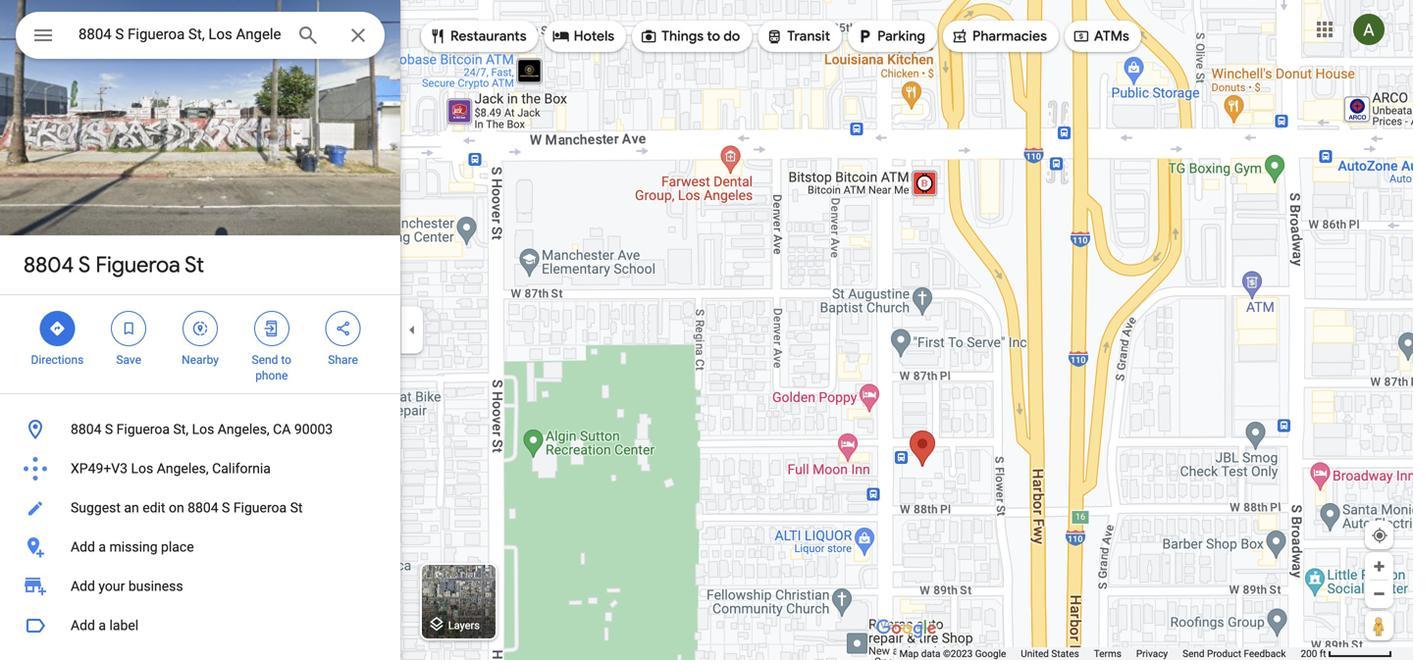 Task type: vqa. For each thing, say whether or not it's contained in the screenshot.
Save
yes



Task type: describe. For each thing, give the bounding box(es) containing it.
show street view coverage image
[[1365, 611, 1394, 641]]

add for add a label
[[71, 618, 95, 634]]

ft
[[1320, 648, 1326, 660]]

angeles, inside button
[[157, 461, 209, 477]]

product
[[1207, 648, 1241, 660]]

business
[[128, 579, 183, 595]]

feedback
[[1244, 648, 1286, 660]]

 button
[[16, 12, 71, 63]]

directions
[[31, 353, 84, 367]]


[[856, 26, 874, 47]]

add a missing place button
[[0, 528, 400, 567]]

send product feedback
[[1183, 648, 1286, 660]]

 transit
[[766, 26, 830, 47]]

to inside  things to do
[[707, 27, 720, 45]]

st,
[[173, 422, 189, 438]]

privacy button
[[1136, 648, 1168, 660]]

atms
[[1094, 27, 1129, 45]]

 atms
[[1073, 26, 1129, 47]]


[[191, 318, 209, 340]]

 things to do
[[640, 26, 740, 47]]

los inside button
[[131, 461, 153, 477]]

add a label button
[[0, 607, 400, 646]]

0 vertical spatial st
[[185, 251, 204, 279]]

label
[[109, 618, 139, 634]]

on
[[169, 500, 184, 516]]

 restaurants
[[429, 26, 527, 47]]

2 vertical spatial figueroa
[[233, 500, 287, 516]]

send product feedback button
[[1183, 648, 1286, 660]]

8804 S Figueroa St, Los Angeles, CA 90003 field
[[16, 12, 385, 59]]

do
[[724, 27, 740, 45]]

restaurants
[[450, 27, 527, 45]]

 pharmacies
[[951, 26, 1047, 47]]


[[766, 26, 783, 47]]

suggest an edit on 8804 s figueroa st
[[71, 500, 303, 516]]

8804 s figueroa st, los angeles, ca 90003
[[71, 422, 333, 438]]

add your business
[[71, 579, 183, 595]]


[[429, 26, 447, 47]]

 parking
[[856, 26, 925, 47]]

show your location image
[[1371, 527, 1389, 545]]

missing
[[109, 539, 158, 555]]

california
[[212, 461, 271, 477]]

200 ft button
[[1301, 648, 1393, 660]]

add a label
[[71, 618, 139, 634]]

8804 for 8804 s figueroa st
[[24, 251, 74, 279]]

add for add your business
[[71, 579, 95, 595]]

xp49+v3 los angeles, california button
[[0, 449, 400, 489]]

200
[[1301, 648, 1317, 660]]

zoom in image
[[1372, 559, 1387, 574]]

90003
[[294, 422, 333, 438]]

st inside button
[[290, 500, 303, 516]]

your
[[99, 579, 125, 595]]

phone
[[255, 369, 288, 383]]

2 vertical spatial 8804
[[188, 500, 218, 516]]

none field inside 8804 s figueroa st, los angeles, ca 90003 field
[[79, 23, 281, 46]]

terms
[[1094, 648, 1122, 660]]



Task type: locate. For each thing, give the bounding box(es) containing it.
privacy
[[1136, 648, 1168, 660]]

send up 'phone'
[[252, 353, 278, 367]]

ca
[[273, 422, 291, 438]]

add left label
[[71, 618, 95, 634]]

map
[[899, 648, 919, 660]]

add down the suggest
[[71, 539, 95, 555]]

1 vertical spatial s
[[105, 422, 113, 438]]

st
[[185, 251, 204, 279], [290, 500, 303, 516]]

zoom out image
[[1372, 587, 1387, 602]]

add left your on the left of page
[[71, 579, 95, 595]]

los right st,
[[192, 422, 214, 438]]

2 vertical spatial add
[[71, 618, 95, 634]]

0 vertical spatial add
[[71, 539, 95, 555]]

0 horizontal spatial s
[[78, 251, 91, 279]]

angeles, left the "ca" on the bottom of page
[[218, 422, 270, 438]]

parking
[[877, 27, 925, 45]]

suggest an edit on 8804 s figueroa st button
[[0, 489, 400, 528]]

2 add from the top
[[71, 579, 95, 595]]

1 vertical spatial add
[[71, 579, 95, 595]]

0 horizontal spatial los
[[131, 461, 153, 477]]

layers
[[448, 620, 480, 632]]

send left product in the right bottom of the page
[[1183, 648, 1205, 660]]

add your business link
[[0, 567, 400, 607]]

1 vertical spatial st
[[290, 500, 303, 516]]

collapse side panel image
[[401, 319, 423, 341]]


[[552, 26, 570, 47]]

send for send product feedback
[[1183, 648, 1205, 660]]

los inside button
[[192, 422, 214, 438]]

st up 
[[185, 251, 204, 279]]

1 a from the top
[[99, 539, 106, 555]]

save
[[116, 353, 141, 367]]

©2023
[[943, 648, 973, 660]]

1 add from the top
[[71, 539, 95, 555]]

1 vertical spatial 8804
[[71, 422, 102, 438]]

s for 8804 s figueroa st, los angeles, ca 90003
[[105, 422, 113, 438]]


[[334, 318, 352, 340]]

united states button
[[1021, 648, 1079, 660]]

1 horizontal spatial send
[[1183, 648, 1205, 660]]

los
[[192, 422, 214, 438], [131, 461, 153, 477]]

8804 s figueroa st
[[24, 251, 204, 279]]

8804 up 
[[24, 251, 74, 279]]

to up 'phone'
[[281, 353, 292, 367]]

1 vertical spatial los
[[131, 461, 153, 477]]

actions for 8804 s figueroa st region
[[0, 295, 400, 394]]

0 horizontal spatial to
[[281, 353, 292, 367]]

1 vertical spatial angeles,
[[157, 461, 209, 477]]

send
[[252, 353, 278, 367], [1183, 648, 1205, 660]]

 hotels
[[552, 26, 614, 47]]

footer inside google maps element
[[899, 648, 1301, 660]]

a left missing
[[99, 539, 106, 555]]

None field
[[79, 23, 281, 46]]

8804 up 'xp49+v3'
[[71, 422, 102, 438]]

figueroa for st,
[[116, 422, 170, 438]]

add a missing place
[[71, 539, 194, 555]]

0 vertical spatial a
[[99, 539, 106, 555]]

to
[[707, 27, 720, 45], [281, 353, 292, 367]]

s for 8804 s figueroa st
[[78, 251, 91, 279]]

hotels
[[574, 27, 614, 45]]

xp49+v3
[[71, 461, 128, 477]]

add for add a missing place
[[71, 539, 95, 555]]


[[1073, 26, 1090, 47]]


[[48, 318, 66, 340]]

1 vertical spatial send
[[1183, 648, 1205, 660]]


[[263, 318, 280, 340]]

0 horizontal spatial st
[[185, 251, 204, 279]]

200 ft
[[1301, 648, 1326, 660]]

8804 for 8804 s figueroa st, los angeles, ca 90003
[[71, 422, 102, 438]]

0 vertical spatial 8804
[[24, 251, 74, 279]]

figueroa down california at the left bottom of page
[[233, 500, 287, 516]]

0 vertical spatial angeles,
[[218, 422, 270, 438]]

figueroa left st,
[[116, 422, 170, 438]]

united states
[[1021, 648, 1079, 660]]

0 horizontal spatial send
[[252, 353, 278, 367]]

footer containing map data ©2023 google
[[899, 648, 1301, 660]]

angeles, inside button
[[218, 422, 270, 438]]

figueroa up 
[[96, 251, 180, 279]]

send for send to phone
[[252, 353, 278, 367]]

figueroa for st
[[96, 251, 180, 279]]

1 vertical spatial a
[[99, 618, 106, 634]]


[[951, 26, 969, 47]]


[[120, 318, 138, 340]]

add
[[71, 539, 95, 555], [71, 579, 95, 595], [71, 618, 95, 634]]

angeles,
[[218, 422, 270, 438], [157, 461, 209, 477]]

0 horizontal spatial angeles,
[[157, 461, 209, 477]]

a left label
[[99, 618, 106, 634]]

xp49+v3 los angeles, california
[[71, 461, 271, 477]]

8804 s figueroa st main content
[[0, 0, 400, 660]]

3 add from the top
[[71, 618, 95, 634]]

send inside button
[[1183, 648, 1205, 660]]

2 horizontal spatial s
[[222, 500, 230, 516]]

united
[[1021, 648, 1049, 660]]

a
[[99, 539, 106, 555], [99, 618, 106, 634]]

suggest
[[71, 500, 121, 516]]

1 vertical spatial figueroa
[[116, 422, 170, 438]]

google
[[975, 648, 1006, 660]]

place
[[161, 539, 194, 555]]

send to phone
[[252, 353, 292, 383]]

st down the "ca" on the bottom of page
[[290, 500, 303, 516]]

a for missing
[[99, 539, 106, 555]]

1 horizontal spatial los
[[192, 422, 214, 438]]

1 horizontal spatial angeles,
[[218, 422, 270, 438]]

8804 s figueroa st, los angeles, ca 90003 button
[[0, 410, 400, 449]]

google maps element
[[0, 0, 1413, 660]]

google account: angela cha  
(angela.cha@adept.ai) image
[[1353, 14, 1385, 45]]

0 vertical spatial send
[[252, 353, 278, 367]]

footer
[[899, 648, 1301, 660]]

angeles, down st,
[[157, 461, 209, 477]]

send inside send to phone
[[252, 353, 278, 367]]

1 horizontal spatial st
[[290, 500, 303, 516]]

terms button
[[1094, 648, 1122, 660]]

8804
[[24, 251, 74, 279], [71, 422, 102, 438], [188, 500, 218, 516]]

 search field
[[16, 12, 385, 63]]

to left do at the top right of the page
[[707, 27, 720, 45]]

0 vertical spatial to
[[707, 27, 720, 45]]


[[640, 26, 658, 47]]

1 horizontal spatial s
[[105, 422, 113, 438]]

0 vertical spatial los
[[192, 422, 214, 438]]

1 vertical spatial to
[[281, 353, 292, 367]]

2 vertical spatial s
[[222, 500, 230, 516]]

a for label
[[99, 618, 106, 634]]

transit
[[787, 27, 830, 45]]

1 horizontal spatial to
[[707, 27, 720, 45]]

s
[[78, 251, 91, 279], [105, 422, 113, 438], [222, 500, 230, 516]]

los up an
[[131, 461, 153, 477]]

an
[[124, 500, 139, 516]]

0 vertical spatial figueroa
[[96, 251, 180, 279]]

0 vertical spatial s
[[78, 251, 91, 279]]

to inside send to phone
[[281, 353, 292, 367]]

states
[[1051, 648, 1079, 660]]

share
[[328, 353, 358, 367]]

2 a from the top
[[99, 618, 106, 634]]

8804 right on
[[188, 500, 218, 516]]

data
[[921, 648, 941, 660]]

figueroa
[[96, 251, 180, 279], [116, 422, 170, 438], [233, 500, 287, 516]]

nearby
[[182, 353, 219, 367]]

things
[[662, 27, 704, 45]]


[[31, 21, 55, 50]]

edit
[[143, 500, 165, 516]]

pharmacies
[[973, 27, 1047, 45]]

map data ©2023 google
[[899, 648, 1006, 660]]



